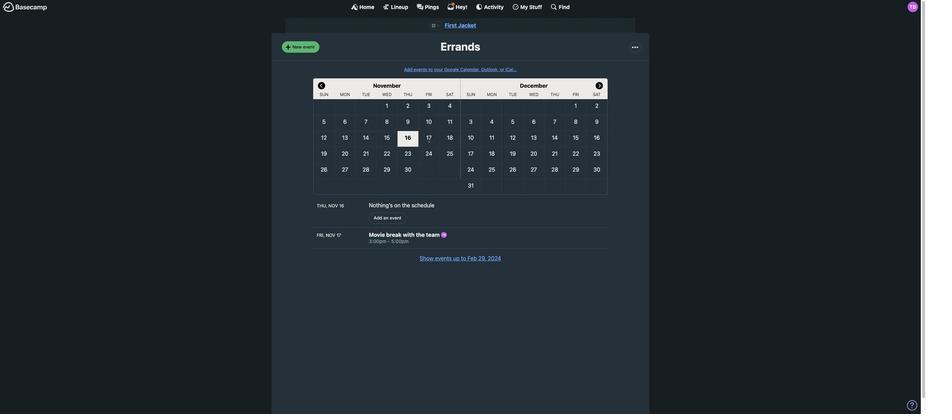 Task type: vqa. For each thing, say whether or not it's contained in the screenshot.
THE JACKET
yes



Task type: locate. For each thing, give the bounding box(es) containing it.
1 horizontal spatial tue
[[509, 92, 517, 97]]

fri, nov 17
[[317, 233, 341, 238]]

calendar,
[[461, 67, 480, 72]]

1 horizontal spatial event
[[390, 216, 402, 221]]

add for add an event
[[374, 216, 382, 221]]

0 horizontal spatial thu
[[404, 92, 413, 97]]

mon
[[340, 92, 350, 97], [487, 92, 497, 97]]

the right on
[[402, 203, 410, 209]]

wed
[[382, 92, 392, 97], [529, 92, 539, 97]]

1 horizontal spatial sat
[[593, 92, 601, 97]]

2 sun from the left
[[467, 92, 476, 97]]

errands
[[441, 40, 481, 53]]

tue
[[362, 92, 370, 97], [509, 92, 517, 97]]

tue for december
[[509, 92, 517, 97]]

lineup link
[[383, 3, 408, 10]]

stuff
[[530, 4, 542, 10]]

0 horizontal spatial add
[[374, 216, 382, 221]]

nov left 16
[[329, 204, 338, 209]]

0 horizontal spatial tue
[[362, 92, 370, 97]]

0 vertical spatial events
[[414, 67, 428, 72]]

fri,
[[317, 233, 325, 238]]

1 thu from the left
[[404, 92, 413, 97]]

first
[[445, 22, 457, 28]]

add left your
[[404, 67, 413, 72]]

2 mon from the left
[[487, 92, 497, 97]]

1 horizontal spatial the
[[416, 232, 425, 238]]

to right "up"
[[461, 256, 466, 262]]

show
[[420, 256, 434, 262]]

the right "with"
[[416, 232, 425, 238]]

events
[[414, 67, 428, 72], [435, 256, 452, 262]]

1 vertical spatial events
[[435, 256, 452, 262]]

to
[[429, 67, 433, 72], [461, 256, 466, 262]]

0 horizontal spatial to
[[429, 67, 433, 72]]

mon for november
[[340, 92, 350, 97]]

3:00pm
[[369, 239, 387, 245]]

thu, nov 16
[[317, 204, 344, 209]]

1 horizontal spatial add
[[404, 67, 413, 72]]

0 horizontal spatial events
[[414, 67, 428, 72]]

wed down the december
[[529, 92, 539, 97]]

nov
[[329, 204, 338, 209], [326, 233, 336, 238]]

first jacket
[[445, 22, 476, 28]]

event right an
[[390, 216, 402, 221]]

pings
[[425, 4, 439, 10]]

nov for fri,
[[326, 233, 336, 238]]

fri for december
[[573, 92, 579, 97]]

the
[[402, 203, 410, 209], [416, 232, 425, 238]]

thu
[[404, 92, 413, 97], [551, 92, 560, 97]]

event
[[303, 44, 315, 50], [390, 216, 402, 221]]

0 horizontal spatial sat
[[446, 92, 454, 97]]

to left your
[[429, 67, 433, 72]]

events inside button
[[435, 256, 452, 262]]

1 horizontal spatial fri
[[573, 92, 579, 97]]

thu for november
[[404, 92, 413, 97]]

wed for november
[[382, 92, 392, 97]]

sun
[[320, 92, 329, 97], [467, 92, 476, 97]]

break
[[386, 232, 402, 238]]

1 vertical spatial to
[[461, 256, 466, 262]]

1 vertical spatial nov
[[326, 233, 336, 238]]

wed down november
[[382, 92, 392, 97]]

0 horizontal spatial fri
[[426, 92, 432, 97]]

thu,
[[317, 204, 327, 209]]

1 sat from the left
[[446, 92, 454, 97]]

1 mon from the left
[[340, 92, 350, 97]]

events left your
[[414, 67, 428, 72]]

movie break with the team
[[369, 232, 441, 238]]

1 horizontal spatial mon
[[487, 92, 497, 97]]

0 horizontal spatial wed
[[382, 92, 392, 97]]

1 wed from the left
[[382, 92, 392, 97]]

events left "up"
[[435, 256, 452, 262]]

my stuff button
[[512, 3, 542, 10]]

fri for november
[[426, 92, 432, 97]]

on
[[395, 203, 401, 209]]

find
[[559, 4, 570, 10]]

ical…
[[506, 67, 517, 72]]

0 vertical spatial add
[[404, 67, 413, 72]]

add an event
[[374, 216, 402, 221]]

google
[[445, 67, 459, 72]]

2 thu from the left
[[551, 92, 560, 97]]

nov for thu,
[[329, 204, 338, 209]]

activity link
[[476, 3, 504, 10]]

2 sat from the left
[[593, 92, 601, 97]]

0 horizontal spatial the
[[402, 203, 410, 209]]

home link
[[351, 3, 375, 10]]

add left an
[[374, 216, 382, 221]]

tyler black image
[[908, 2, 919, 12]]

1 tue from the left
[[362, 92, 370, 97]]

1 horizontal spatial sun
[[467, 92, 476, 97]]

sat
[[446, 92, 454, 97], [593, 92, 601, 97]]

jacket
[[458, 22, 476, 28]]

add events to your google calendar, outlook, or ical… link
[[404, 67, 517, 72]]

29,
[[479, 256, 487, 262]]

wed for december
[[529, 92, 539, 97]]

2 wed from the left
[[529, 92, 539, 97]]

show        events      up to        feb 29, 2024 button
[[420, 255, 501, 263]]

0 vertical spatial nov
[[329, 204, 338, 209]]

1 fri from the left
[[426, 92, 432, 97]]

lineup
[[391, 4, 408, 10]]

add for add events to your google calendar, outlook, or ical…
[[404, 67, 413, 72]]

1 horizontal spatial wed
[[529, 92, 539, 97]]

tue for november
[[362, 92, 370, 97]]

tyler black image
[[441, 232, 447, 238]]

0 horizontal spatial mon
[[340, 92, 350, 97]]

feb
[[468, 256, 477, 262]]

2 fri from the left
[[573, 92, 579, 97]]

1 sun from the left
[[320, 92, 329, 97]]

1 horizontal spatial to
[[461, 256, 466, 262]]

movie
[[369, 232, 385, 238]]

0 vertical spatial event
[[303, 44, 315, 50]]

fri
[[426, 92, 432, 97], [573, 92, 579, 97]]

1 horizontal spatial events
[[435, 256, 452, 262]]

add
[[404, 67, 413, 72], [374, 216, 382, 221]]

0 horizontal spatial sun
[[320, 92, 329, 97]]

sat for december
[[593, 92, 601, 97]]

2 tue from the left
[[509, 92, 517, 97]]

nov left 17
[[326, 233, 336, 238]]

nothing's on the schedule
[[369, 203, 435, 209]]

my
[[521, 4, 528, 10]]

event right new
[[303, 44, 315, 50]]

1 horizontal spatial thu
[[551, 92, 560, 97]]

1 vertical spatial add
[[374, 216, 382, 221]]

an
[[384, 216, 389, 221]]



Task type: describe. For each thing, give the bounding box(es) containing it.
mon for december
[[487, 92, 497, 97]]

new
[[293, 44, 302, 50]]

main element
[[0, 0, 921, 14]]

0 vertical spatial the
[[402, 203, 410, 209]]

pings button
[[417, 3, 439, 10]]

0 horizontal spatial event
[[303, 44, 315, 50]]

december
[[520, 83, 548, 89]]

add an event link
[[369, 213, 406, 224]]

•
[[428, 139, 430, 145]]

with
[[403, 232, 415, 238]]

outlook,
[[481, 67, 499, 72]]

hey!
[[456, 4, 468, 10]]

1 vertical spatial the
[[416, 232, 425, 238]]

events for to
[[414, 67, 428, 72]]

17
[[337, 233, 341, 238]]

my stuff
[[521, 4, 542, 10]]

schedule
[[412, 203, 435, 209]]

first jacket link
[[445, 22, 476, 28]]

-
[[388, 239, 390, 245]]

your
[[434, 67, 443, 72]]

3:00pm     -     5:00pm
[[369, 239, 409, 245]]

hey! button
[[448, 2, 468, 10]]

activity
[[484, 4, 504, 10]]

add events to your google calendar, outlook, or ical…
[[404, 67, 517, 72]]

2024
[[488, 256, 501, 262]]

november
[[373, 83, 401, 89]]

events for up
[[435, 256, 452, 262]]

to inside button
[[461, 256, 466, 262]]

16
[[339, 204, 344, 209]]

home
[[360, 4, 375, 10]]

or
[[500, 67, 505, 72]]

1 vertical spatial event
[[390, 216, 402, 221]]

show        events      up to        feb 29, 2024
[[420, 256, 501, 262]]

sun for november
[[320, 92, 329, 97]]

up
[[453, 256, 460, 262]]

switch accounts image
[[3, 2, 47, 13]]

new event link
[[282, 41, 320, 53]]

sat for november
[[446, 92, 454, 97]]

sun for december
[[467, 92, 476, 97]]

find button
[[551, 3, 570, 10]]

new event
[[293, 44, 315, 50]]

nothing's
[[369, 203, 393, 209]]

thu for december
[[551, 92, 560, 97]]

0 vertical spatial to
[[429, 67, 433, 72]]

5:00pm
[[392, 239, 409, 245]]

team
[[426, 232, 440, 238]]



